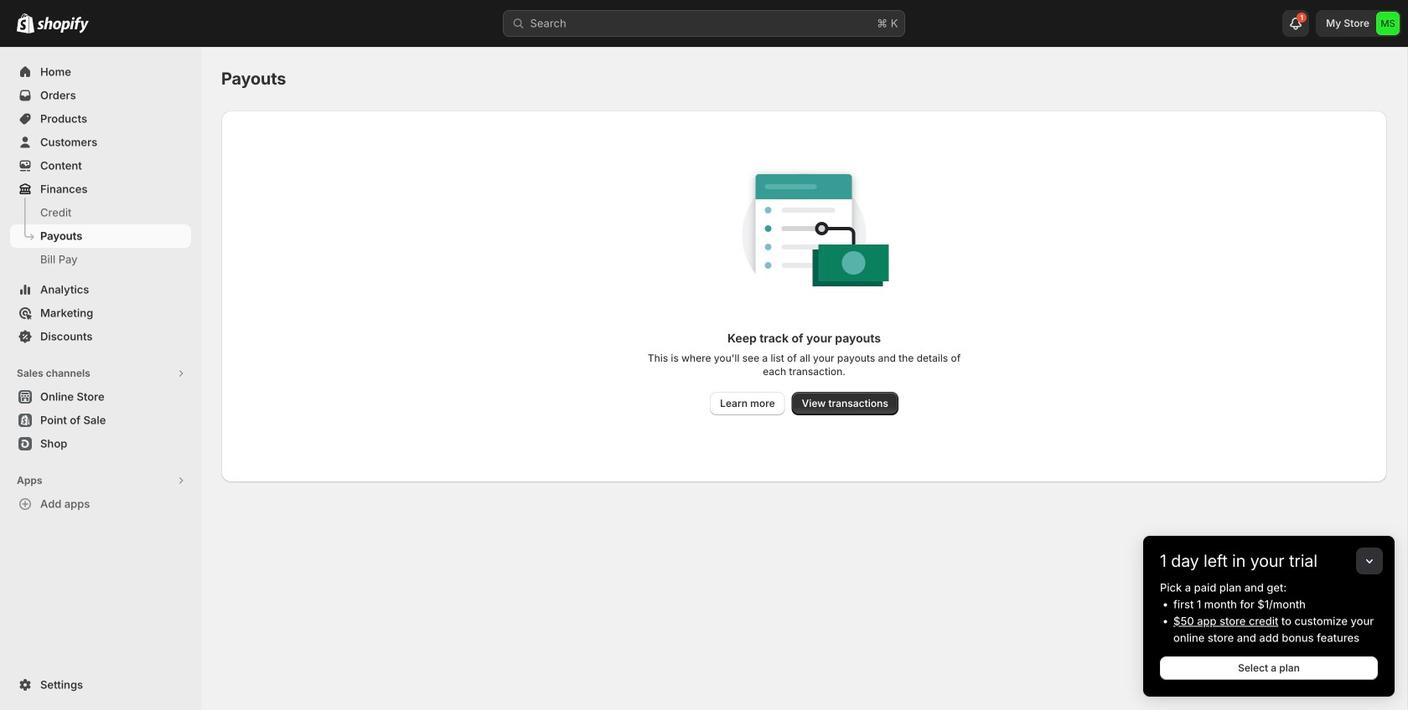 Task type: vqa. For each thing, say whether or not it's contained in the screenshot.
Home
no



Task type: describe. For each thing, give the bounding box(es) containing it.
my store image
[[1376, 12, 1400, 35]]

shopify image
[[17, 13, 34, 33]]



Task type: locate. For each thing, give the bounding box(es) containing it.
shopify image
[[37, 17, 89, 33]]



